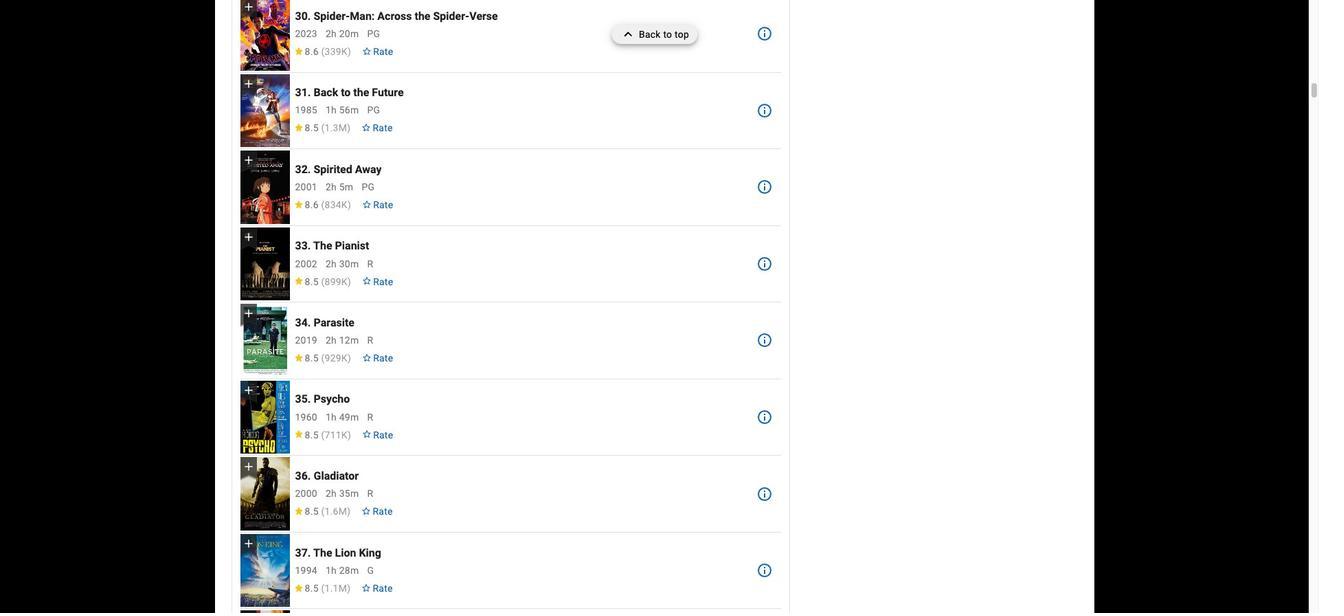 Task type: locate. For each thing, give the bounding box(es) containing it.
rate button down man:
[[357, 39, 399, 64]]

spider- up 2h 20m
[[314, 9, 350, 22]]

back inside button
[[639, 29, 661, 40]]

see more information about parasite image
[[757, 332, 773, 349]]

add image down song kang-ho, jung ik-han, jung hyun-jun, lee joo-hyung, lee ji-hye, lee sun-kyun, cho yeo-jeong, park myeong-hoon, park keun-rok, jang hye-jin, choi woo-sik, park seo-joon, park so-dam, lee jeong-eun, and jung ji-so in parasite (2019) image
[[242, 383, 255, 397]]

star inline image for 33. the pianist
[[294, 277, 303, 285]]

2002
[[295, 258, 317, 269]]

5 ( from the top
[[321, 353, 325, 364]]

the right 37.
[[313, 546, 332, 559]]

group left 2002
[[240, 227, 290, 300]]

see more information about the lion king image
[[757, 562, 773, 579]]

) down "12m"
[[348, 353, 351, 364]]

star border inline image for parasite
[[362, 354, 372, 362]]

2 ) from the top
[[347, 123, 351, 134]]

31.
[[295, 86, 311, 99]]

star inline image
[[294, 47, 303, 55], [294, 584, 303, 592]]

star inline image down 2001
[[294, 201, 303, 208]]

0 horizontal spatial to
[[341, 86, 351, 99]]

lion
[[335, 546, 356, 559]]

8.5
[[305, 123, 319, 134], [305, 276, 319, 287], [305, 353, 319, 364], [305, 429, 319, 440], [305, 506, 319, 517], [305, 583, 319, 594]]

star inline image for 34. parasite
[[294, 354, 303, 362]]

8.5 for 34.
[[305, 353, 319, 364]]

0 vertical spatial to
[[663, 29, 672, 40]]

36. gladiator
[[295, 469, 359, 482]]

8.5 ( 1.1m )
[[305, 583, 351, 594]]

star inline image down 2002
[[294, 277, 303, 285]]

3 1h from the top
[[326, 565, 337, 576]]

r right 49m
[[367, 411, 373, 422]]

30. spider-man: across the spider-verse
[[295, 9, 498, 22]]

3 ) from the top
[[348, 199, 351, 210]]

the up 56m
[[354, 86, 369, 99]]

back to top button
[[612, 25, 698, 44]]

2 1h from the top
[[326, 411, 337, 422]]

1 vertical spatial pg
[[367, 105, 380, 116]]

star border inline image
[[362, 124, 371, 132], [362, 277, 372, 285], [362, 584, 371, 592]]

imdb rating: 8.6 element
[[294, 46, 351, 57], [294, 199, 351, 210]]

1 8.5 from the top
[[305, 123, 319, 134]]

0 vertical spatial add image
[[242, 77, 255, 90]]

5 ) from the top
[[348, 353, 351, 364]]

1.3m
[[325, 123, 347, 134]]

rate for 36. gladiator
[[373, 506, 393, 517]]

r right '35m'
[[367, 488, 373, 499]]

star border inline image for spirited
[[362, 201, 372, 208]]

star border inline image right 899k
[[362, 277, 372, 285]]

add image for 36. gladiator
[[242, 460, 255, 474]]

pg down future
[[367, 105, 380, 116]]

1h for psycho
[[326, 411, 337, 422]]

star border inline image right 711k
[[362, 431, 372, 438]]

verse
[[470, 9, 498, 22]]

spider- right 'across'
[[433, 9, 470, 22]]

4 ( from the top
[[321, 276, 325, 287]]

)
[[348, 46, 351, 57], [347, 123, 351, 134], [348, 199, 351, 210], [348, 276, 351, 287], [348, 353, 351, 364], [348, 429, 351, 440], [347, 506, 351, 517], [347, 583, 351, 594]]

star border inline image right '1.3m'
[[362, 124, 371, 132]]

1 vertical spatial the
[[354, 86, 369, 99]]

imdb rating: 8.6 element down 2023
[[294, 46, 351, 57]]

star inline image for 36. gladiator
[[294, 507, 303, 515]]

imdb rating: 8.6 element down 2001
[[294, 199, 351, 210]]

2 star inline image from the top
[[294, 201, 303, 208]]

the for 37.
[[313, 546, 332, 559]]

2h 12m
[[326, 335, 359, 346]]

1 group from the top
[[240, 0, 290, 70]]

8.6 down 2001
[[305, 199, 319, 210]]

group left 2001
[[240, 151, 290, 224]]

2h 30m
[[326, 258, 359, 269]]

2h left '35m'
[[326, 488, 337, 499]]

2h 35m
[[326, 488, 359, 499]]

add image for 30. spider-man: across the spider-verse
[[242, 0, 255, 14]]

rate down the g
[[373, 583, 393, 594]]

) down 20m
[[348, 46, 351, 57]]

star border inline image for lion
[[362, 584, 371, 592]]

spirited
[[314, 163, 352, 176]]

r for 33. the pianist
[[367, 258, 373, 269]]

8 ) from the top
[[347, 583, 351, 594]]

1 star inline image from the top
[[294, 47, 303, 55]]

imdb rating: 8.5 element
[[294, 123, 351, 134], [294, 276, 351, 287], [294, 353, 351, 364], [294, 429, 351, 440], [294, 506, 351, 517], [294, 583, 351, 594]]

1 vertical spatial 8.6
[[305, 199, 319, 210]]

8.5 down 2002
[[305, 276, 319, 287]]

1h left 56m
[[326, 105, 337, 116]]

) down 49m
[[348, 429, 351, 440]]

6 8.5 from the top
[[305, 583, 319, 594]]

2h for pianist
[[326, 258, 337, 269]]

1h
[[326, 105, 337, 116], [326, 411, 337, 422], [326, 565, 337, 576]]

4 8.5 from the top
[[305, 429, 319, 440]]

1985
[[295, 105, 317, 116]]

8.5 down 1994
[[305, 583, 319, 594]]

group left 2023
[[240, 0, 290, 70]]

2 the from the top
[[313, 546, 332, 559]]

0 vertical spatial pg
[[367, 28, 380, 39]]

imdb rating: 8.5 element down 1994
[[294, 583, 351, 594]]

anthony perkins, john gavin, janet leigh, and heather dawn may in psycho (1960) image
[[240, 381, 290, 454]]

35. psycho link
[[295, 393, 350, 406]]

to
[[663, 29, 672, 40], [341, 86, 351, 99]]

6 ( from the top
[[321, 429, 325, 440]]

8.6 down 2023
[[305, 46, 319, 57]]

rate for 31. back to the future
[[373, 123, 393, 134]]

2 8.5 from the top
[[305, 276, 319, 287]]

2h left 5m at the top left of the page
[[326, 181, 337, 192]]

rate for 30. spider-man: across the spider-verse
[[373, 46, 393, 57]]

) down 28m
[[347, 583, 351, 594]]

pg
[[367, 28, 380, 39], [367, 105, 380, 116], [362, 181, 375, 192]]

1 vertical spatial star inline image
[[294, 584, 303, 592]]

1 ) from the top
[[348, 46, 351, 57]]

3 add image from the top
[[242, 307, 255, 320]]

2 ( from the top
[[321, 123, 325, 134]]

rate button for 34. parasite
[[357, 346, 399, 370]]

) down 30m
[[348, 276, 351, 287]]

group left 1960
[[240, 381, 290, 454]]

rate button
[[357, 39, 399, 64], [356, 116, 398, 141], [357, 192, 399, 217], [357, 269, 399, 294], [357, 346, 399, 370], [357, 422, 399, 447], [356, 499, 398, 524], [356, 576, 398, 600]]

4 group from the top
[[240, 227, 290, 300]]

33.
[[295, 239, 311, 252]]

35.
[[295, 393, 311, 406]]

) down '35m'
[[347, 506, 351, 517]]

36.
[[295, 469, 311, 482]]

3 star inline image from the top
[[294, 277, 303, 285]]

1h down psycho
[[326, 411, 337, 422]]

rate right 711k
[[373, 429, 393, 440]]

star inline image down 2023
[[294, 47, 303, 55]]

3 r from the top
[[367, 411, 373, 422]]

group up natalie portman and jean reno in léon: the professional (1994) image
[[240, 534, 290, 607]]

star inline image for 35. psycho
[[294, 431, 303, 438]]

1 vertical spatial imdb rating: 8.6 element
[[294, 199, 351, 210]]

1 the from the top
[[313, 239, 332, 252]]

rate right 929k
[[373, 353, 393, 364]]

2h for man:
[[326, 28, 337, 39]]

5 imdb rating: 8.5 element from the top
[[294, 506, 351, 517]]

8.5 for 36.
[[305, 506, 319, 517]]

1 add image from the top
[[242, 77, 255, 90]]

1 horizontal spatial spider-
[[433, 9, 470, 22]]

2 r from the top
[[367, 335, 373, 346]]

1 spider- from the left
[[314, 9, 350, 22]]

add to watchlist image
[[240, 611, 257, 613]]

0 vertical spatial 1h
[[326, 105, 337, 116]]

2 vertical spatial star border inline image
[[362, 584, 371, 592]]

35. psycho
[[295, 393, 350, 406]]

5 star inline image from the top
[[294, 431, 303, 438]]

2h
[[326, 28, 337, 39], [326, 181, 337, 192], [326, 258, 337, 269], [326, 335, 337, 346], [326, 488, 337, 499]]

rate button for 30. spider-man: across the spider-verse
[[357, 39, 399, 64]]

add image down anthony perkins, john gavin, janet leigh, and heather dawn may in psycho (1960) image
[[242, 460, 255, 474]]

add image for 34. parasite
[[242, 307, 255, 320]]

rate button down king
[[356, 576, 398, 600]]

rate up king
[[373, 506, 393, 517]]

star inline image for 32. spirited away
[[294, 201, 303, 208]]

2 add image from the top
[[242, 153, 255, 167]]

star border inline image right 1.6m
[[362, 507, 371, 515]]

pg down man:
[[367, 28, 380, 39]]

1 horizontal spatial to
[[663, 29, 672, 40]]

see more information about gladiator image
[[757, 486, 773, 502]]

star border inline image down the g
[[362, 584, 371, 592]]

8.6
[[305, 46, 319, 57], [305, 199, 319, 210]]

star inline image down 2000
[[294, 507, 303, 515]]

1 1h from the top
[[326, 105, 337, 116]]

8.5 down 2000
[[305, 506, 319, 517]]

r for 36. gladiator
[[367, 488, 373, 499]]

add image down spirited away (2001) image
[[242, 230, 255, 244]]

rate button right 929k
[[357, 346, 399, 370]]

) down 5m at the top left of the page
[[348, 199, 351, 210]]

across
[[378, 9, 412, 22]]

rate for 37. the lion king
[[373, 583, 393, 594]]

929k
[[325, 353, 348, 364]]

(
[[321, 46, 325, 57], [321, 123, 325, 134], [321, 199, 325, 210], [321, 276, 325, 287], [321, 353, 325, 364], [321, 429, 325, 440], [321, 506, 325, 517], [321, 583, 325, 594]]

rate button down future
[[356, 116, 398, 141]]

5 group from the top
[[240, 304, 290, 377]]

2h down parasite
[[326, 335, 337, 346]]

add image
[[242, 77, 255, 90], [242, 153, 255, 167]]

9 group from the top
[[240, 611, 290, 613]]

0 vertical spatial back
[[639, 29, 661, 40]]

30m
[[339, 258, 359, 269]]

6 add image from the top
[[242, 537, 255, 550]]

star border inline image right the 339k
[[362, 47, 372, 55]]

r right 30m
[[367, 258, 373, 269]]

12m
[[339, 335, 359, 346]]

30. spider-man: across the spider-verse link
[[295, 9, 498, 23]]

2 add image from the top
[[242, 230, 255, 244]]

2h down 33. the pianist link at left
[[326, 258, 337, 269]]

rate down future
[[373, 123, 393, 134]]

group left 1985
[[240, 74, 290, 147]]

group down matthew broderick in the lion king (1994) image on the bottom of the page
[[240, 611, 290, 613]]

group left 2000
[[240, 457, 290, 530]]

34. parasite link
[[295, 316, 355, 329]]

r right "12m"
[[367, 335, 373, 346]]

1 horizontal spatial back
[[639, 29, 661, 40]]

group
[[240, 0, 290, 70], [240, 74, 290, 147], [240, 151, 290, 224], [240, 227, 290, 300], [240, 304, 290, 377], [240, 381, 290, 454], [240, 457, 290, 530], [240, 534, 290, 607], [240, 611, 290, 613]]

imdb rating: 8.5 element down 1960
[[294, 429, 351, 440]]

4 imdb rating: 8.5 element from the top
[[294, 429, 351, 440]]

star inline image down 1985
[[294, 124, 303, 132]]

1 8.6 from the top
[[305, 46, 319, 57]]

7 ( from the top
[[321, 506, 325, 517]]

the pianist (2002) image
[[240, 227, 290, 300]]

1 imdb rating: 8.5 element from the top
[[294, 123, 351, 134]]

8.5 down 1985
[[305, 123, 319, 134]]

34. parasite
[[295, 316, 355, 329]]

1 vertical spatial 1h
[[326, 411, 337, 422]]

30.
[[295, 9, 311, 22]]

1 ( from the top
[[321, 46, 325, 57]]

1 vertical spatial star border inline image
[[362, 277, 372, 285]]

1 2h from the top
[[326, 28, 337, 39]]

the right 'across'
[[415, 9, 431, 22]]

1h left 28m
[[326, 565, 337, 576]]

star inline image down 2019
[[294, 354, 303, 362]]

56m
[[339, 105, 359, 116]]

0 vertical spatial star border inline image
[[362, 124, 371, 132]]

rate for 33. the pianist
[[373, 276, 393, 287]]

1 star inline image from the top
[[294, 124, 303, 132]]

rate down 'across'
[[373, 46, 393, 57]]

rate button for 32. spirited away
[[357, 192, 399, 217]]

8.5 down 2019
[[305, 353, 319, 364]]

imdb rating: 8.5 element down 2000
[[294, 506, 351, 517]]

0 horizontal spatial back
[[314, 86, 338, 99]]

rate button right 1.6m
[[356, 499, 398, 524]]

1.1m
[[325, 583, 347, 594]]

0 horizontal spatial spider-
[[314, 9, 350, 22]]

34.
[[295, 316, 311, 329]]

imdb rating: 8.5 element down 2019
[[294, 353, 351, 364]]

) for 31. back to the future
[[347, 123, 351, 134]]

1 vertical spatial add image
[[242, 153, 255, 167]]

gladiator
[[314, 469, 359, 482]]

star border inline image
[[362, 47, 372, 55], [362, 201, 372, 208], [362, 354, 372, 362], [362, 431, 372, 438], [362, 507, 371, 515]]

rate right 899k
[[373, 276, 393, 287]]

2 2h from the top
[[326, 181, 337, 192]]

4 add image from the top
[[242, 383, 255, 397]]

1 imdb rating: 8.6 element from the top
[[294, 46, 351, 57]]

28m
[[339, 565, 359, 576]]

star inline image down 1994
[[294, 584, 303, 592]]

0 vertical spatial star inline image
[[294, 47, 303, 55]]

3 ( from the top
[[321, 199, 325, 210]]

0 vertical spatial the
[[313, 239, 332, 252]]

7 ) from the top
[[347, 506, 351, 517]]

parasite
[[314, 316, 355, 329]]

2h for away
[[326, 181, 337, 192]]

6 imdb rating: 8.5 element from the top
[[294, 583, 351, 594]]

rate for 34. parasite
[[373, 353, 393, 364]]

1.6m
[[325, 506, 347, 517]]

pg down away
[[362, 181, 375, 192]]

5 add image from the top
[[242, 460, 255, 474]]

rate down away
[[373, 199, 393, 210]]

group for 33. the pianist
[[240, 227, 290, 300]]

1 vertical spatial to
[[341, 86, 351, 99]]

expand less image
[[620, 25, 639, 44]]

add image for 37. the lion king
[[242, 537, 255, 550]]

1 r from the top
[[367, 258, 373, 269]]

see more information about the pianist image
[[757, 256, 773, 272]]

add image down michael j. fox in back to the future (1985) image
[[242, 153, 255, 167]]

back
[[639, 29, 661, 40], [314, 86, 338, 99]]

star border inline image for spider-
[[362, 47, 372, 55]]

rate
[[373, 46, 393, 57], [373, 123, 393, 134], [373, 199, 393, 210], [373, 276, 393, 287], [373, 353, 393, 364], [373, 429, 393, 440], [373, 506, 393, 517], [373, 583, 393, 594]]

rate button right 5m at the top left of the page
[[357, 192, 399, 217]]

) for 34. parasite
[[348, 353, 351, 364]]

( for 35.
[[321, 429, 325, 440]]

6 star inline image from the top
[[294, 507, 303, 515]]

star border inline image right 929k
[[362, 354, 372, 362]]

star inline image down 1960
[[294, 431, 303, 438]]

the right 33.
[[313, 239, 332, 252]]

see more information about spider-man: across the spider-verse image
[[757, 26, 773, 42]]

) down 56m
[[347, 123, 351, 134]]

3 group from the top
[[240, 151, 290, 224]]

0 vertical spatial imdb rating: 8.6 element
[[294, 46, 351, 57]]

31. back to the future link
[[295, 86, 404, 99]]

( for 31.
[[321, 123, 325, 134]]

r for 34. parasite
[[367, 335, 373, 346]]

the for 33.
[[313, 239, 332, 252]]

2h left 20m
[[326, 28, 337, 39]]

2 8.6 from the top
[[305, 199, 319, 210]]

star border inline image for to
[[362, 124, 371, 132]]

r
[[367, 258, 373, 269], [367, 335, 373, 346], [367, 411, 373, 422], [367, 488, 373, 499]]

to up 56m
[[341, 86, 351, 99]]

3 imdb rating: 8.5 element from the top
[[294, 353, 351, 364]]

2 imdb rating: 8.6 element from the top
[[294, 199, 351, 210]]

imdb rating: 8.6 element for spider-
[[294, 46, 351, 57]]

spider-
[[314, 9, 350, 22], [433, 9, 470, 22]]

4 ) from the top
[[348, 276, 351, 287]]

8 ( from the top
[[321, 583, 325, 594]]

group left 2019
[[240, 304, 290, 377]]

add image down the pianist (2002) image
[[242, 307, 255, 320]]

group for 32. spirited away
[[240, 151, 290, 224]]

add image
[[242, 0, 255, 14], [242, 230, 255, 244], [242, 307, 255, 320], [242, 383, 255, 397], [242, 460, 255, 474], [242, 537, 255, 550]]

8 group from the top
[[240, 534, 290, 607]]

the
[[415, 9, 431, 22], [354, 86, 369, 99]]

1 vertical spatial the
[[313, 546, 332, 559]]

star border inline image for gladiator
[[362, 507, 371, 515]]

0 vertical spatial the
[[415, 9, 431, 22]]

( for 37.
[[321, 583, 325, 594]]

2 star inline image from the top
[[294, 584, 303, 592]]

5 8.5 from the top
[[305, 506, 319, 517]]

imdb rating: 8.5 element down 2002
[[294, 276, 351, 287]]

) for 32. spirited away
[[348, 199, 351, 210]]

1 add image from the top
[[242, 0, 255, 14]]

add image down the oscar isaac, andy samberg, jake johnson, daniel kaluuya, hailee steinfeld, karan soni, shameik moore, and issa rae in spider-man: across the spider-verse (2023) image
[[242, 77, 255, 90]]

star border inline image for pianist
[[362, 277, 372, 285]]

3 2h from the top
[[326, 258, 337, 269]]

rate button right 899k
[[357, 269, 399, 294]]

back right 31. in the top of the page
[[314, 86, 338, 99]]

4 star inline image from the top
[[294, 354, 303, 362]]

back left top
[[639, 29, 661, 40]]

2 imdb rating: 8.5 element from the top
[[294, 276, 351, 287]]

6 group from the top
[[240, 381, 290, 454]]

star inline image inside imdb rating: 8.6 element
[[294, 201, 303, 208]]

add image down the russell crowe in gladiator (2000) image
[[242, 537, 255, 550]]

to left top
[[663, 29, 672, 40]]

4 r from the top
[[367, 488, 373, 499]]

8.5 down 1960
[[305, 429, 319, 440]]

3 8.5 from the top
[[305, 353, 319, 364]]

rate button right 711k
[[357, 422, 399, 447]]

6 ) from the top
[[348, 429, 351, 440]]

add image left 30.
[[242, 0, 255, 14]]

8.6 ( 339k )
[[305, 46, 351, 57]]

1h 49m
[[326, 411, 359, 422]]

add image for 32.
[[242, 153, 255, 167]]

the
[[313, 239, 332, 252], [313, 546, 332, 559]]

7 group from the top
[[240, 457, 290, 530]]

2 vertical spatial 1h
[[326, 565, 337, 576]]

0 vertical spatial 8.6
[[305, 46, 319, 57]]

imdb rating: 8.5 element down 1985
[[294, 123, 351, 134]]

star inline image
[[294, 124, 303, 132], [294, 201, 303, 208], [294, 277, 303, 285], [294, 354, 303, 362], [294, 431, 303, 438], [294, 507, 303, 515]]

star border inline image right 834k
[[362, 201, 372, 208]]

imdb rating: 8.5 element for 33.
[[294, 276, 351, 287]]

2 group from the top
[[240, 74, 290, 147]]



Task type: vqa. For each thing, say whether or not it's contained in the screenshot.
Valentino
no



Task type: describe. For each thing, give the bounding box(es) containing it.
8.5 ( 929k )
[[305, 353, 351, 364]]

2001
[[295, 181, 317, 192]]

37. the lion king link
[[295, 546, 381, 559]]

top
[[675, 29, 689, 40]]

8.6 for 30.
[[305, 46, 319, 57]]

king
[[359, 546, 381, 559]]

back to top
[[639, 29, 689, 40]]

michael j. fox in back to the future (1985) image
[[240, 74, 290, 147]]

star inline image for 37.
[[294, 584, 303, 592]]

2000
[[295, 488, 317, 499]]

see more information about back to the future image
[[757, 102, 773, 119]]

rate button for 37. the lion king
[[356, 576, 398, 600]]

imdb rating: 8.5 element for 35.
[[294, 429, 351, 440]]

add image for 33. the pianist
[[242, 230, 255, 244]]

( for 34.
[[321, 353, 325, 364]]

group for 31. back to the future
[[240, 74, 290, 147]]

group for 35. psycho
[[240, 381, 290, 454]]

) for 30. spider-man: across the spider-verse
[[348, 46, 351, 57]]

( for 33.
[[321, 276, 325, 287]]

) for 33. the pianist
[[348, 276, 351, 287]]

psycho
[[314, 393, 350, 406]]

add image for 31.
[[242, 77, 255, 90]]

899k
[[325, 276, 348, 287]]

russell crowe in gladiator (2000) image
[[240, 457, 290, 530]]

rate button for 31. back to the future
[[356, 116, 398, 141]]

rate for 32. spirited away
[[373, 199, 393, 210]]

) for 36. gladiator
[[347, 506, 351, 517]]

imdb rating: 8.5 element for 34.
[[294, 353, 351, 364]]

2023
[[295, 28, 317, 39]]

31. back to the future
[[295, 86, 404, 99]]

natalie portman and jean reno in léon: the professional (1994) image
[[240, 611, 290, 613]]

2019
[[295, 335, 317, 346]]

1h 56m
[[326, 105, 359, 116]]

2h 20m
[[326, 28, 359, 39]]

8.5 ( 899k )
[[305, 276, 351, 287]]

to inside button
[[663, 29, 672, 40]]

2 spider- from the left
[[433, 9, 470, 22]]

1960
[[295, 411, 317, 422]]

0 horizontal spatial the
[[354, 86, 369, 99]]

see more information about spirited away image
[[757, 179, 773, 195]]

r for 35. psycho
[[367, 411, 373, 422]]

star inline image for 30.
[[294, 47, 303, 55]]

see more information about psycho image
[[757, 409, 773, 425]]

group for 36. gladiator
[[240, 457, 290, 530]]

star border inline image for psycho
[[362, 431, 372, 438]]

1 horizontal spatial the
[[415, 9, 431, 22]]

4 2h from the top
[[326, 335, 337, 346]]

1h 28m
[[326, 565, 359, 576]]

imdb rating: 8.5 element for 37.
[[294, 583, 351, 594]]

spirited away (2001) image
[[240, 151, 290, 224]]

2 vertical spatial pg
[[362, 181, 375, 192]]

8.5 for 31.
[[305, 123, 319, 134]]

8.5 ( 1.3m )
[[305, 123, 351, 134]]

) for 37. the lion king
[[347, 583, 351, 594]]

20m
[[339, 28, 359, 39]]

8.5 for 33.
[[305, 276, 319, 287]]

32. spirited away link
[[295, 163, 382, 176]]

32.
[[295, 163, 311, 176]]

33. the pianist link
[[295, 239, 369, 253]]

8.6 for 32.
[[305, 199, 319, 210]]

33. the pianist
[[295, 239, 369, 252]]

339k
[[325, 46, 348, 57]]

49m
[[339, 411, 359, 422]]

pianist
[[335, 239, 369, 252]]

pg for across
[[367, 28, 380, 39]]

g
[[367, 565, 374, 576]]

5 2h from the top
[[326, 488, 337, 499]]

imdb rating: 8.5 element for 36.
[[294, 506, 351, 517]]

group for 34. parasite
[[240, 304, 290, 377]]

song kang-ho, jung ik-han, jung hyun-jun, lee joo-hyung, lee ji-hye, lee sun-kyun, cho yeo-jeong, park myeong-hoon, park keun-rok, jang hye-jin, choi woo-sik, park seo-joon, park so-dam, lee jeong-eun, and jung ji-so in parasite (2019) image
[[240, 304, 290, 377]]

8.5 for 35.
[[305, 429, 319, 440]]

imdb rating: 8.6 element for spirited
[[294, 199, 351, 210]]

1h for the
[[326, 565, 337, 576]]

future
[[372, 86, 404, 99]]

imdb rating: 8.5 element for 31.
[[294, 123, 351, 134]]

37.
[[295, 546, 311, 559]]

32. spirited away
[[295, 163, 382, 176]]

rate button for 36. gladiator
[[356, 499, 398, 524]]

2h 5m
[[326, 181, 354, 192]]

1994
[[295, 565, 317, 576]]

8.5 ( 711k )
[[305, 429, 351, 440]]

( for 32.
[[321, 199, 325, 210]]

group for 30. spider-man: across the spider-verse
[[240, 0, 290, 70]]

834k
[[325, 199, 348, 210]]

rate button for 35. psycho
[[357, 422, 399, 447]]

man:
[[350, 9, 375, 22]]

35m
[[339, 488, 359, 499]]

) for 35. psycho
[[348, 429, 351, 440]]

37. the lion king
[[295, 546, 381, 559]]

oscar isaac, andy samberg, jake johnson, daniel kaluuya, hailee steinfeld, karan soni, shameik moore, and issa rae in spider-man: across the spider-verse (2023) image
[[240, 0, 290, 70]]

36. gladiator link
[[295, 469, 359, 483]]

1 vertical spatial back
[[314, 86, 338, 99]]

8.5 ( 1.6m )
[[305, 506, 351, 517]]

add image for 35. psycho
[[242, 383, 255, 397]]

rate button for 33. the pianist
[[357, 269, 399, 294]]

( for 36.
[[321, 506, 325, 517]]

group for 37. the lion king
[[240, 534, 290, 607]]

( for 30.
[[321, 46, 325, 57]]

matthew broderick in the lion king (1994) image
[[240, 534, 290, 607]]

8.6 ( 834k )
[[305, 199, 351, 210]]

1h for back
[[326, 105, 337, 116]]

pg for the
[[367, 105, 380, 116]]

away
[[355, 163, 382, 176]]

star inline image for 31. back to the future
[[294, 124, 303, 132]]

rate for 35. psycho
[[373, 429, 393, 440]]

711k
[[325, 429, 348, 440]]

5m
[[339, 181, 354, 192]]

8.5 for 37.
[[305, 583, 319, 594]]



